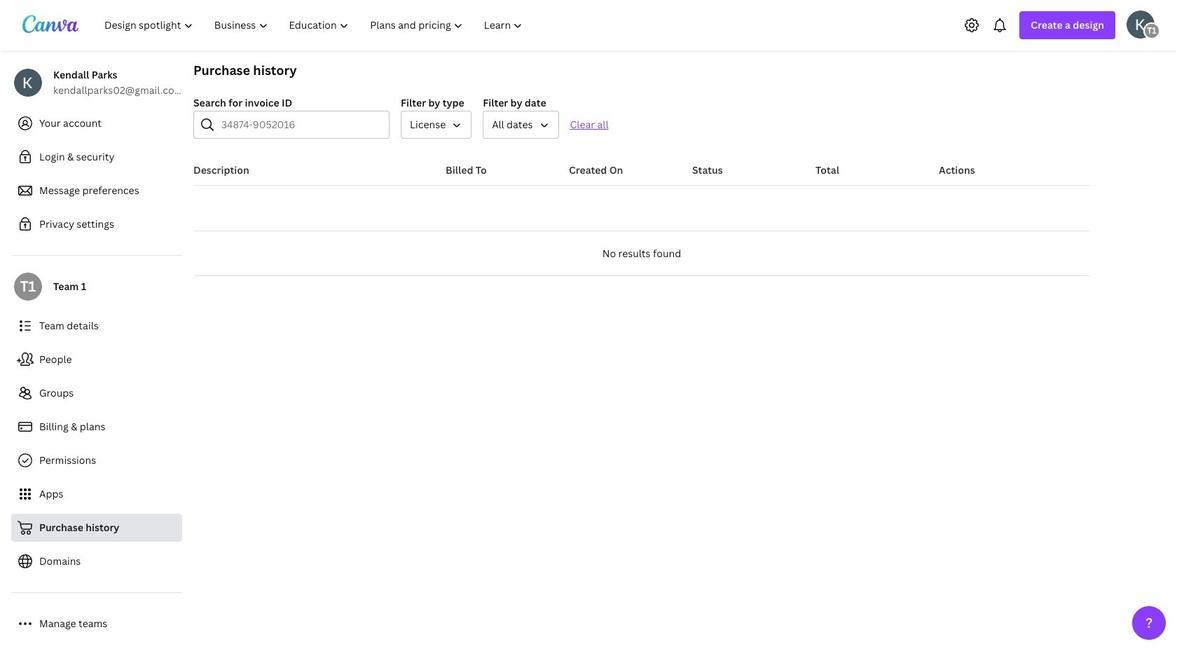 Task type: locate. For each thing, give the bounding box(es) containing it.
1 vertical spatial team 1 image
[[14, 273, 42, 301]]

top level navigation element
[[95, 11, 535, 39]]

None button
[[401, 111, 472, 139], [483, 111, 559, 139], [401, 111, 472, 139], [483, 111, 559, 139]]

0 vertical spatial team 1 image
[[1144, 22, 1160, 39]]

1 horizontal spatial team 1 element
[[1144, 22, 1160, 39]]

team 1 image for left team 1 element
[[14, 273, 42, 301]]

0 horizontal spatial team 1 image
[[14, 273, 42, 301]]

0 vertical spatial team 1 element
[[1144, 22, 1160, 39]]

team 1 element
[[1144, 22, 1160, 39], [14, 273, 42, 301]]

1 horizontal spatial team 1 image
[[1144, 22, 1160, 39]]

1 vertical spatial team 1 element
[[14, 273, 42, 301]]

team 1 image
[[1144, 22, 1160, 39], [14, 273, 42, 301]]



Task type: describe. For each thing, give the bounding box(es) containing it.
kendall parks image
[[1127, 10, 1155, 38]]

0 horizontal spatial team 1 element
[[14, 273, 42, 301]]

team 1 image for the topmost team 1 element
[[1144, 22, 1160, 39]]

34874-9052016 text field
[[221, 111, 381, 138]]



Task type: vqa. For each thing, say whether or not it's contained in the screenshot.
Design in dropdown button
no



